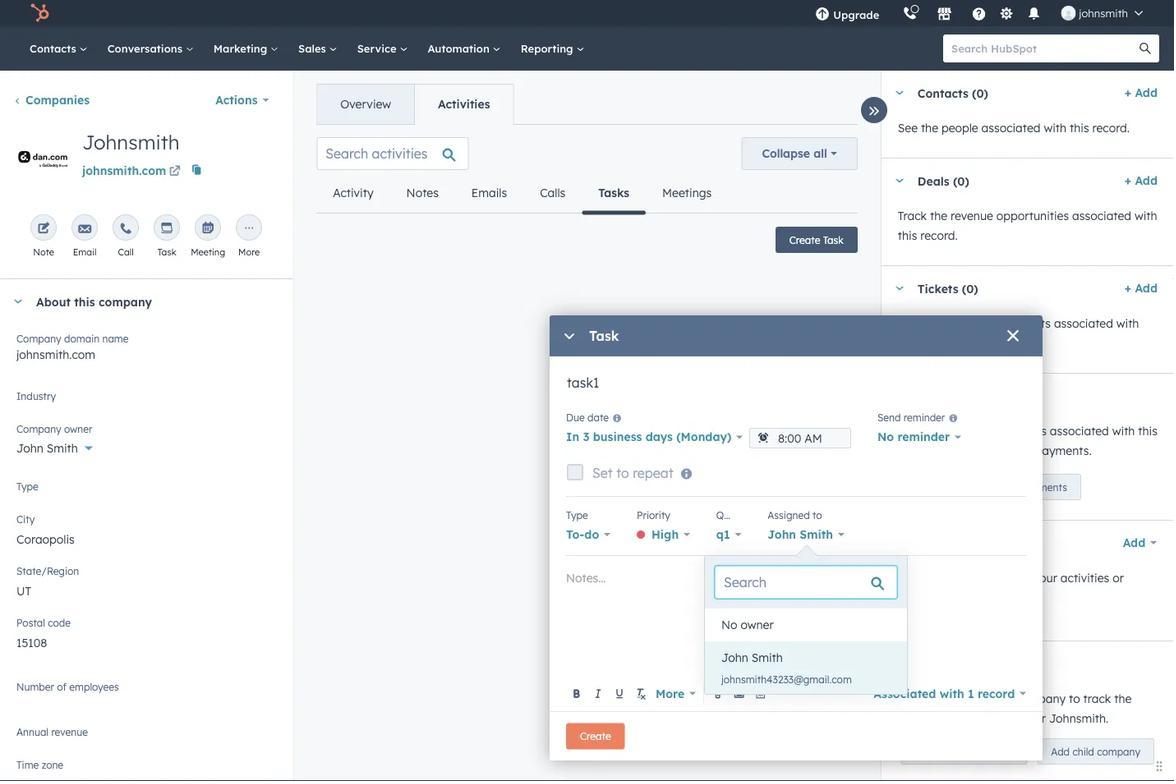 Task type: locate. For each thing, give the bounding box(es) containing it.
0 vertical spatial more
[[238, 247, 260, 258]]

track for track the revenue opportunities associated with this record.
[[898, 209, 927, 223]]

service link
[[347, 26, 418, 71]]

0 vertical spatial task
[[823, 234, 844, 246]]

contacts up 'people' at right top
[[918, 86, 969, 100]]

type up 'to-' on the bottom of page
[[566, 509, 588, 521]]

1 vertical spatial + add button
[[1125, 171, 1158, 191]]

the up uploaded
[[921, 571, 938, 585]]

john smith down assigned to
[[768, 528, 833, 542]]

record
[[978, 687, 1015, 701]]

0 horizontal spatial or
[[972, 692, 983, 706]]

your
[[1033, 571, 1057, 585]]

1 vertical spatial john smith
[[768, 528, 833, 542]]

(0) for contacts (0)
[[972, 86, 988, 100]]

1 vertical spatial create
[[580, 730, 611, 743]]

type
[[16, 480, 38, 493], [566, 509, 588, 521]]

the left 'people' at right top
[[921, 121, 938, 135]]

companies up the "record" in the right of the page
[[965, 657, 1029, 671]]

industry
[[16, 390, 56, 402]]

2 company from the top
[[16, 423, 61, 435]]

3 + add from the top
[[1125, 281, 1158, 295]]

(0) up 'people' at right top
[[972, 86, 988, 100]]

1 vertical spatial +
[[1125, 173, 1132, 188]]

smith down assigned to
[[800, 528, 833, 542]]

3 + from the top
[[1125, 281, 1132, 295]]

1 horizontal spatial john smith
[[768, 528, 833, 542]]

company down 'about'
[[16, 332, 61, 345]]

john smith down "company owner"
[[16, 441, 78, 456]]

2 horizontal spatial john
[[768, 528, 796, 542]]

1 horizontal spatial create
[[789, 234, 820, 246]]

menu item
[[891, 0, 894, 26]]

2 horizontal spatial smith
[[800, 528, 833, 542]]

+ add
[[1125, 85, 1158, 100], [1125, 173, 1158, 188], [1125, 281, 1158, 295]]

call
[[118, 247, 134, 258]]

deals (0)
[[918, 174, 969, 188]]

0 horizontal spatial smith
[[47, 441, 78, 456]]

johnsmith.com down domain at the top
[[16, 348, 95, 362]]

3 caret image from the top
[[895, 662, 904, 666]]

associated right opportunities
[[1072, 209, 1131, 223]]

add inside add a parent or child company to track the organizational structure for johnsmith.
[[898, 692, 920, 706]]

2 vertical spatial caret image
[[895, 662, 904, 666]]

3 + add button from the top
[[1125, 279, 1158, 298]]

companies
[[25, 93, 90, 107], [965, 657, 1029, 671]]

for
[[1031, 712, 1046, 726]]

the for customer
[[930, 316, 947, 331]]

0 vertical spatial caret image
[[895, 91, 904, 95]]

search button
[[1131, 35, 1159, 62]]

smith inside dropdown button
[[800, 528, 833, 542]]

1 horizontal spatial track
[[1083, 692, 1111, 706]]

johnsmith.com inside company domain name johnsmith.com
[[16, 348, 95, 362]]

attached
[[967, 571, 1016, 585]]

menu
[[804, 0, 1154, 26]]

notes
[[406, 186, 439, 200]]

1 vertical spatial caret image
[[895, 286, 904, 290]]

1 horizontal spatial companies
[[965, 657, 1029, 671]]

0 vertical spatial no
[[878, 430, 894, 444]]

2 + add button from the top
[[1125, 171, 1158, 191]]

no
[[878, 430, 894, 444], [721, 618, 737, 632]]

0 vertical spatial revenue
[[951, 209, 993, 223]]

1 vertical spatial no
[[721, 618, 737, 632]]

2 vertical spatial task
[[589, 328, 619, 344]]

0 horizontal spatial track
[[962, 424, 990, 438]]

0 vertical spatial john
[[16, 441, 43, 456]]

2 + add from the top
[[1125, 173, 1158, 188]]

set down the business
[[592, 465, 613, 482]]

1 horizontal spatial or
[[1113, 571, 1124, 585]]

the inside track the customer requests associated with this record.
[[930, 316, 947, 331]]

company down johnsmith.
[[1097, 746, 1141, 758]]

more image
[[243, 223, 256, 236]]

2 navigation from the top
[[317, 173, 728, 215]]

1 vertical spatial track
[[1083, 692, 1111, 706]]

0 horizontal spatial john
[[16, 441, 43, 456]]

0 vertical spatial companies
[[25, 93, 90, 107]]

reminder up collect
[[904, 411, 945, 424]]

to up johnsmith.
[[1069, 692, 1080, 706]]

number
[[16, 681, 54, 693]]

john smith inside popup button
[[16, 441, 78, 456]]

0 horizontal spatial no
[[721, 618, 737, 632]]

list box containing no owner
[[705, 609, 907, 694]]

smith
[[47, 441, 78, 456], [800, 528, 833, 542], [752, 651, 783, 665]]

track inside the 'collect and track payments associated with this company using hubspot payments.'
[[962, 424, 990, 438]]

link opens in a new window image
[[169, 166, 181, 178]]

caret image inside deals (0) dropdown button
[[895, 179, 904, 183]]

no up the john smith johnsmith43233@gmail.com
[[721, 618, 737, 632]]

(0) right tickets
[[962, 281, 978, 296]]

the up add child company
[[1114, 692, 1132, 706]]

+ add button
[[1125, 83, 1158, 103], [1125, 171, 1158, 191], [1125, 279, 1158, 298]]

2 + from the top
[[1125, 173, 1132, 188]]

0 vertical spatial john smith
[[16, 441, 78, 456]]

track inside "track the revenue opportunities associated with this record."
[[898, 209, 927, 223]]

with inside popup button
[[940, 687, 964, 701]]

1 vertical spatial child
[[1073, 746, 1094, 758]]

child up structure
[[987, 692, 1012, 706]]

caret image for related companies
[[895, 662, 904, 666]]

1 vertical spatial type
[[566, 509, 588, 521]]

0 vertical spatial track
[[898, 209, 927, 223]]

1 horizontal spatial caret image
[[895, 91, 904, 95]]

associated for payments
[[1050, 424, 1109, 438]]

1 vertical spatial johnsmith.com
[[16, 348, 95, 362]]

with for track the customer requests associated with this record.
[[1116, 316, 1139, 331]]

0 horizontal spatial child
[[987, 692, 1012, 706]]

+ add for track the customer requests associated with this record.
[[1125, 281, 1158, 295]]

the inside "track the revenue opportunities associated with this record."
[[930, 209, 947, 223]]

files
[[942, 571, 963, 585]]

with inside "track the revenue opportunities associated with this record."
[[1135, 209, 1157, 223]]

about
[[36, 294, 71, 309]]

code
[[48, 617, 71, 629]]

set left up
[[988, 481, 1004, 493]]

john down "assigned"
[[768, 528, 796, 542]]

2 caret image from the top
[[895, 286, 904, 290]]

see inside 'see the files attached to your activities or uploaded to this record.'
[[898, 571, 918, 585]]

add a parent or child company to track the organizational structure for johnsmith.
[[898, 692, 1132, 726]]

0 horizontal spatial contacts
[[30, 41, 79, 55]]

caret image
[[895, 91, 904, 95], [13, 300, 23, 304]]

0 vertical spatial type
[[16, 480, 38, 493]]

johnsmith43233@gmail.com
[[721, 673, 852, 686]]

caret image inside related companies dropdown button
[[895, 662, 904, 666]]

owner up the john smith johnsmith43233@gmail.com
[[741, 618, 774, 632]]

business
[[593, 430, 642, 444]]

john down "company owner"
[[16, 441, 43, 456]]

2 track from the top
[[898, 316, 927, 331]]

caret image left contacts (0)
[[895, 91, 904, 95]]

the down tickets
[[930, 316, 947, 331]]

caret image left 'about'
[[13, 300, 23, 304]]

to
[[616, 465, 629, 482], [813, 509, 822, 521], [1019, 571, 1030, 585], [952, 591, 964, 605], [1069, 692, 1080, 706]]

City text field
[[16, 523, 276, 555]]

the for people
[[921, 121, 938, 135]]

navigation
[[317, 84, 514, 125], [317, 173, 728, 215]]

HH:MM text field
[[749, 428, 851, 449]]

company down collect
[[898, 444, 949, 458]]

0 vertical spatial caret image
[[895, 179, 904, 183]]

child down johnsmith.
[[1073, 746, 1094, 758]]

associated inside track the customer requests associated with this record.
[[1054, 316, 1113, 331]]

2 vertical spatial + add
[[1125, 281, 1158, 295]]

with inside track the customer requests associated with this record.
[[1116, 316, 1139, 331]]

q1 button
[[716, 523, 741, 546]]

caret image inside about this company dropdown button
[[13, 300, 23, 304]]

0 horizontal spatial owner
[[64, 423, 92, 435]]

associated with 1 record button
[[874, 682, 1026, 705]]

to down files
[[952, 591, 964, 605]]

help button
[[965, 0, 993, 26]]

track up using
[[962, 424, 990, 438]]

1 company from the top
[[16, 332, 61, 345]]

about this company button
[[0, 279, 276, 324]]

smith inside popup button
[[47, 441, 78, 456]]

record. inside "track the revenue opportunities associated with this record."
[[921, 228, 958, 243]]

1 horizontal spatial child
[[1073, 746, 1094, 758]]

(0)
[[972, 86, 988, 100], [953, 174, 969, 188], [962, 281, 978, 296]]

track down tickets
[[898, 316, 927, 331]]

in
[[566, 430, 579, 444]]

0 vertical spatial reminder
[[904, 411, 945, 424]]

track down the 'deals' at top
[[898, 209, 927, 223]]

child inside add a parent or child company to track the organizational structure for johnsmith.
[[987, 692, 1012, 706]]

create task
[[789, 234, 844, 246]]

1 vertical spatial task
[[157, 247, 176, 258]]

(0) right the 'deals' at top
[[953, 174, 969, 188]]

contacts link
[[20, 26, 98, 71]]

marketing link
[[204, 26, 288, 71]]

company inside company domain name johnsmith.com
[[16, 332, 61, 345]]

1 vertical spatial owner
[[741, 618, 774, 632]]

upgrade image
[[815, 7, 830, 22]]

1 + from the top
[[1125, 85, 1132, 100]]

company inside the 'collect and track payments associated with this company using hubspot payments.'
[[898, 444, 949, 458]]

1 vertical spatial or
[[972, 692, 983, 706]]

requests
[[1005, 316, 1051, 331]]

this inside "track the revenue opportunities associated with this record."
[[898, 228, 917, 243]]

company up name
[[99, 294, 152, 309]]

no for no reminder
[[878, 430, 894, 444]]

no inside button
[[721, 618, 737, 632]]

0 vertical spatial track
[[962, 424, 990, 438]]

john inside popup button
[[16, 441, 43, 456]]

owner
[[64, 423, 92, 435], [741, 618, 774, 632]]

Time zone text field
[[16, 768, 276, 781]]

reminder inside popup button
[[898, 430, 950, 444]]

1 vertical spatial smith
[[800, 528, 833, 542]]

0 horizontal spatial task
[[157, 247, 176, 258]]

task
[[823, 234, 844, 246], [157, 247, 176, 258], [589, 328, 619, 344]]

1 horizontal spatial set
[[988, 481, 1004, 493]]

caret image
[[895, 179, 904, 183], [895, 286, 904, 290], [895, 662, 904, 666]]

1 vertical spatial navigation
[[317, 173, 728, 215]]

0 vertical spatial smith
[[47, 441, 78, 456]]

reminder down send reminder
[[898, 430, 950, 444]]

1 vertical spatial see
[[898, 571, 918, 585]]

no down send
[[878, 430, 894, 444]]

see left 'people' at right top
[[898, 121, 918, 135]]

0 horizontal spatial set
[[592, 465, 613, 482]]

2 vertical spatial +
[[1125, 281, 1132, 295]]

revenue down deals (0) dropdown button
[[951, 209, 993, 223]]

the inside 'see the files attached to your activities or uploaded to this record.'
[[921, 571, 938, 585]]

notifications button
[[1020, 0, 1048, 26]]

0 vertical spatial or
[[1113, 571, 1124, 585]]

set to repeat
[[592, 465, 673, 482]]

smith for owner
[[47, 441, 78, 456]]

associated up payments.
[[1050, 424, 1109, 438]]

Search activities search field
[[317, 137, 469, 170]]

or inside add a parent or child company to track the organizational structure for johnsmith.
[[972, 692, 983, 706]]

email image
[[78, 223, 91, 236]]

conversations
[[107, 41, 186, 55]]

john smith for assigned
[[768, 528, 833, 542]]

1 horizontal spatial revenue
[[951, 209, 993, 223]]

john smith
[[16, 441, 78, 456], [768, 528, 833, 542]]

reporting
[[521, 41, 576, 55]]

0 horizontal spatial revenue
[[51, 726, 88, 738]]

in 3 business days (monday)
[[566, 430, 732, 444]]

1 horizontal spatial type
[[566, 509, 588, 521]]

see for see the files attached to your activities or uploaded to this record.
[[898, 571, 918, 585]]

0 horizontal spatial type
[[16, 480, 38, 493]]

company
[[16, 332, 61, 345], [16, 423, 61, 435]]

0 vertical spatial see
[[898, 121, 918, 135]]

0 vertical spatial owner
[[64, 423, 92, 435]]

john smith inside dropdown button
[[768, 528, 833, 542]]

2 vertical spatial smith
[[752, 651, 783, 665]]

associated inside the 'collect and track payments associated with this company using hubspot payments.'
[[1050, 424, 1109, 438]]

1 horizontal spatial more
[[656, 687, 685, 701]]

add child company
[[1051, 746, 1141, 758]]

john smith for company
[[16, 441, 78, 456]]

0 vertical spatial (0)
[[972, 86, 988, 100]]

1 horizontal spatial smith
[[752, 651, 783, 665]]

owner down company domain name johnsmith.com
[[64, 423, 92, 435]]

1 horizontal spatial no
[[878, 430, 894, 444]]

caret image left tickets
[[895, 286, 904, 290]]

minimize dialog image
[[563, 330, 576, 344]]

caret image up associated
[[895, 662, 904, 666]]

type up city
[[16, 480, 38, 493]]

the
[[921, 121, 938, 135], [930, 209, 947, 223], [930, 316, 947, 331], [921, 571, 938, 585], [1114, 692, 1132, 706]]

all
[[814, 146, 827, 161]]

do
[[584, 528, 599, 542]]

0 vertical spatial contacts
[[30, 41, 79, 55]]

company inside dropdown button
[[99, 294, 152, 309]]

+ add button for track the customer requests associated with this record.
[[1125, 279, 1158, 298]]

track inside track the customer requests associated with this record.
[[898, 316, 927, 331]]

contacts (0) button
[[881, 71, 1118, 115]]

0 vertical spatial navigation
[[317, 84, 514, 125]]

john
[[16, 441, 43, 456], [768, 528, 796, 542], [721, 651, 748, 665]]

actions
[[215, 93, 258, 107]]

set for set up payments
[[988, 481, 1004, 493]]

1 vertical spatial (0)
[[953, 174, 969, 188]]

in 3 business days (monday) button
[[566, 426, 743, 449]]

1 vertical spatial track
[[898, 316, 927, 331]]

with inside the 'collect and track payments associated with this company using hubspot payments.'
[[1112, 424, 1135, 438]]

1 + add from the top
[[1125, 85, 1158, 100]]

1 track from the top
[[898, 209, 927, 223]]

payments up the hubspot at bottom
[[993, 424, 1047, 438]]

john inside dropdown button
[[768, 528, 796, 542]]

0 vertical spatial payments
[[993, 424, 1047, 438]]

activity button
[[317, 173, 390, 213]]

contacts
[[30, 41, 79, 55], [918, 86, 969, 100]]

companies link
[[13, 93, 90, 107]]

johnsmith.com link
[[82, 158, 183, 182]]

Search HubSpot search field
[[943, 35, 1145, 62]]

johnsmith.com down 'johnsmith'
[[82, 164, 166, 178]]

see up uploaded
[[898, 571, 918, 585]]

help image
[[971, 7, 986, 22]]

1 caret image from the top
[[895, 179, 904, 183]]

no owner button
[[705, 609, 907, 642]]

payments
[[993, 424, 1047, 438], [1021, 481, 1067, 493]]

companies down 'contacts' link
[[25, 93, 90, 107]]

activities button
[[414, 85, 513, 124]]

0 horizontal spatial john smith
[[16, 441, 78, 456]]

track up johnsmith.
[[1083, 692, 1111, 706]]

the for files
[[921, 571, 938, 585]]

see the files attached to your activities or uploaded to this record.
[[898, 571, 1124, 605]]

0 vertical spatial + add button
[[1125, 83, 1158, 103]]

caret image inside contacts (0) dropdown button
[[895, 91, 904, 95]]

task image
[[160, 223, 173, 236]]

1 vertical spatial reminder
[[898, 430, 950, 444]]

create inside button
[[580, 730, 611, 743]]

company up for
[[1015, 692, 1066, 706]]

set
[[592, 465, 613, 482], [988, 481, 1004, 493]]

or right parent
[[972, 692, 983, 706]]

track
[[898, 209, 927, 223], [898, 316, 927, 331]]

associated with 1 record
[[874, 687, 1015, 701]]

1 vertical spatial company
[[16, 423, 61, 435]]

1 vertical spatial more
[[656, 687, 685, 701]]

0 horizontal spatial companies
[[25, 93, 90, 107]]

payments right up
[[1021, 481, 1067, 493]]

create inside button
[[789, 234, 820, 246]]

2 vertical spatial + add button
[[1125, 279, 1158, 298]]

or right activities
[[1113, 571, 1124, 585]]

no inside popup button
[[878, 430, 894, 444]]

city
[[16, 513, 35, 525]]

smith up johnsmith43233@gmail.com
[[752, 651, 783, 665]]

1 see from the top
[[898, 121, 918, 135]]

list box
[[705, 609, 907, 694]]

1 horizontal spatial owner
[[741, 618, 774, 632]]

add inside button
[[1051, 746, 1070, 758]]

associated down contacts (0) dropdown button at right
[[982, 121, 1041, 135]]

0 vertical spatial create
[[789, 234, 820, 246]]

1 horizontal spatial contacts
[[918, 86, 969, 100]]

caret image left the 'deals' at top
[[895, 179, 904, 183]]

1 horizontal spatial john
[[721, 651, 748, 665]]

company down industry
[[16, 423, 61, 435]]

due date
[[566, 411, 609, 424]]

tasks
[[598, 186, 629, 200]]

john down no owner
[[721, 651, 748, 665]]

+ for track the customer requests associated with this record.
[[1125, 281, 1132, 295]]

1 vertical spatial caret image
[[13, 300, 23, 304]]

0 vertical spatial +
[[1125, 85, 1132, 100]]

1 vertical spatial + add
[[1125, 173, 1158, 188]]

track for track the customer requests associated with this record.
[[898, 316, 927, 331]]

+ add button for see the people associated with this record.
[[1125, 83, 1158, 103]]

0 horizontal spatial caret image
[[13, 300, 23, 304]]

associated right requests
[[1054, 316, 1113, 331]]

contacts inside dropdown button
[[918, 86, 969, 100]]

hubspot image
[[30, 3, 49, 23]]

with for collect and track payments associated with this company using hubspot payments.
[[1112, 424, 1135, 438]]

the down deals (0)
[[930, 209, 947, 223]]

1 vertical spatial john
[[768, 528, 796, 542]]

smith down "company owner"
[[47, 441, 78, 456]]

2 vertical spatial (0)
[[962, 281, 978, 296]]

settings image
[[999, 7, 1014, 22]]

owner inside no owner button
[[741, 618, 774, 632]]

create task button
[[775, 227, 858, 253]]

0 vertical spatial child
[[987, 692, 1012, 706]]

0 vertical spatial company
[[16, 332, 61, 345]]

1 vertical spatial contacts
[[918, 86, 969, 100]]

2 vertical spatial john
[[721, 651, 748, 665]]

1 vertical spatial companies
[[965, 657, 1029, 671]]

assigned to
[[768, 509, 822, 521]]

or inside 'see the files attached to your activities or uploaded to this record.'
[[1113, 571, 1124, 585]]

contacts down hubspot link
[[30, 41, 79, 55]]

john smith button
[[16, 432, 276, 459]]

up
[[1006, 481, 1018, 493]]

to up john smith dropdown button
[[813, 509, 822, 521]]

2 horizontal spatial task
[[823, 234, 844, 246]]

+ for see the people associated with this record.
[[1125, 85, 1132, 100]]

revenue up zone
[[51, 726, 88, 738]]

associated inside "track the revenue opportunities associated with this record."
[[1072, 209, 1131, 223]]

set up payments
[[988, 481, 1067, 493]]

domain
[[64, 332, 100, 345]]

1 navigation from the top
[[317, 84, 514, 125]]

2 see from the top
[[898, 571, 918, 585]]

caret image inside tickets (0) dropdown button
[[895, 286, 904, 290]]

structure
[[979, 712, 1027, 726]]

more
[[238, 247, 260, 258], [656, 687, 685, 701]]

see for see the people associated with this record.
[[898, 121, 918, 135]]

note
[[33, 247, 54, 258]]

0 horizontal spatial create
[[580, 730, 611, 743]]

create for create
[[580, 730, 611, 743]]

people
[[942, 121, 978, 135]]

1 + add button from the top
[[1125, 83, 1158, 103]]

close dialog image
[[1007, 330, 1020, 344]]



Task type: vqa. For each thing, say whether or not it's contained in the screenshot.
bottom Type
yes



Task type: describe. For each thing, give the bounding box(es) containing it.
the for revenue
[[930, 209, 947, 223]]

smith inside the john smith johnsmith43233@gmail.com
[[752, 651, 783, 665]]

postal
[[16, 617, 45, 629]]

(0) for deals (0)
[[953, 174, 969, 188]]

+ add for see the people associated with this record.
[[1125, 85, 1158, 100]]

related companies button
[[881, 642, 1158, 686]]

child inside button
[[1073, 746, 1094, 758]]

add inside popup button
[[1123, 536, 1146, 550]]

owner for no owner
[[741, 618, 774, 632]]

uploaded
[[898, 591, 949, 605]]

attachments
[[918, 536, 991, 550]]

note image
[[37, 223, 50, 236]]

queue
[[716, 509, 747, 521]]

a
[[923, 692, 930, 706]]

Annual revenue text field
[[16, 723, 276, 749]]

hubspot
[[984, 444, 1032, 458]]

payments inside the 'collect and track payments associated with this company using hubspot payments.'
[[993, 424, 1047, 438]]

due
[[566, 411, 585, 424]]

calls button
[[524, 173, 582, 213]]

companies inside dropdown button
[[965, 657, 1029, 671]]

collapse all
[[762, 146, 827, 161]]

q1
[[716, 528, 730, 542]]

collapse all button
[[741, 137, 858, 170]]

conversations link
[[98, 26, 204, 71]]

menu containing johnsmith
[[804, 0, 1154, 26]]

meeting image
[[201, 223, 215, 236]]

contacts for contacts (0)
[[918, 86, 969, 100]]

Title text field
[[566, 373, 1026, 406]]

john for company owner
[[16, 441, 43, 456]]

caret image for contacts (0)
[[895, 91, 904, 95]]

record. inside track the customer requests associated with this record.
[[921, 336, 958, 350]]

this inside 'see the files attached to your activities or uploaded to this record.'
[[967, 591, 986, 605]]

navigation containing overview
[[317, 84, 514, 125]]

tickets
[[918, 281, 958, 296]]

+ for track the revenue opportunities associated with this record.
[[1125, 173, 1132, 188]]

Postal code text field
[[16, 626, 276, 659]]

notes button
[[390, 173, 455, 213]]

related companies
[[918, 657, 1029, 671]]

more button
[[652, 682, 699, 705]]

+ add button for track the revenue opportunities associated with this record.
[[1125, 171, 1158, 191]]

this inside track the customer requests associated with this record.
[[898, 336, 917, 350]]

smith for to
[[800, 528, 833, 542]]

high
[[652, 528, 679, 542]]

Number of employees text field
[[16, 678, 276, 704]]

related
[[918, 657, 962, 671]]

notifications image
[[1027, 7, 1041, 22]]

marketplaces button
[[927, 0, 962, 26]]

track the customer requests associated with this record.
[[898, 316, 1139, 350]]

1 horizontal spatial task
[[589, 328, 619, 344]]

company for company domain name johnsmith.com
[[16, 332, 61, 345]]

sales
[[298, 41, 329, 55]]

(monday)
[[676, 430, 732, 444]]

automation
[[428, 41, 493, 55]]

repeat
[[633, 465, 673, 482]]

to-do button
[[566, 523, 611, 546]]

priority
[[637, 509, 670, 521]]

3
[[583, 430, 589, 444]]

associated for opportunities
[[1072, 209, 1131, 223]]

send
[[878, 411, 901, 424]]

0 vertical spatial johnsmith.com
[[82, 164, 166, 178]]

hubspot link
[[20, 3, 62, 23]]

employees
[[69, 681, 119, 693]]

collect
[[898, 424, 935, 438]]

this inside the 'collect and track payments associated with this company using hubspot payments.'
[[1138, 424, 1158, 438]]

postal code
[[16, 617, 71, 629]]

create button
[[566, 723, 625, 750]]

set up payments link
[[974, 474, 1081, 500]]

task inside create task button
[[823, 234, 844, 246]]

with for track the revenue opportunities associated with this record.
[[1135, 209, 1157, 223]]

navigation containing activity
[[317, 173, 728, 215]]

marketing
[[213, 41, 270, 55]]

high button
[[637, 523, 690, 546]]

this inside about this company dropdown button
[[74, 294, 95, 309]]

search image
[[1140, 43, 1151, 54]]

1 vertical spatial revenue
[[51, 726, 88, 738]]

State/Region text field
[[16, 574, 276, 607]]

caret image for about this company
[[13, 300, 23, 304]]

to left your
[[1019, 571, 1030, 585]]

collect and track payments associated with this company using hubspot payments.
[[898, 424, 1158, 458]]

number of employees
[[16, 681, 119, 693]]

company owner
[[16, 423, 92, 435]]

to inside add a parent or child company to track the organizational structure for johnsmith.
[[1069, 692, 1080, 706]]

Search search field
[[715, 566, 897, 599]]

john smith button
[[768, 523, 844, 546]]

calling icon image
[[902, 6, 917, 21]]

payments.
[[1035, 444, 1092, 458]]

marketplaces image
[[937, 7, 952, 22]]

johnsmith button
[[1051, 0, 1153, 26]]

create for create task
[[789, 234, 820, 246]]

john inside the john smith johnsmith43233@gmail.com
[[721, 651, 748, 665]]

the inside add a parent or child company to track the organizational structure for johnsmith.
[[1114, 692, 1132, 706]]

(0) for tickets (0)
[[962, 281, 978, 296]]

about this company
[[36, 294, 152, 309]]

organizational
[[898, 712, 976, 726]]

add button
[[1112, 527, 1158, 560]]

days
[[646, 430, 673, 444]]

owner for company owner
[[64, 423, 92, 435]]

of
[[57, 681, 67, 693]]

time
[[16, 759, 39, 771]]

date
[[588, 411, 609, 424]]

more inside popup button
[[656, 687, 685, 701]]

john smith johnsmith43233@gmail.com
[[721, 651, 852, 686]]

calling icon button
[[896, 2, 924, 24]]

company for company owner
[[16, 423, 61, 435]]

0 horizontal spatial more
[[238, 247, 260, 258]]

contacts for contacts
[[30, 41, 79, 55]]

no reminder button
[[878, 426, 961, 449]]

email
[[73, 247, 97, 258]]

1 vertical spatial payments
[[1021, 481, 1067, 493]]

reminder for send reminder
[[904, 411, 945, 424]]

caret image for tickets (0)
[[895, 286, 904, 290]]

meetings
[[662, 186, 712, 200]]

link opens in a new window image
[[169, 162, 181, 182]]

tasks button
[[582, 173, 646, 215]]

johnsmith
[[1079, 6, 1128, 20]]

send reminder
[[878, 411, 945, 424]]

call image
[[119, 223, 132, 236]]

revenue inside "track the revenue opportunities associated with this record."
[[951, 209, 993, 223]]

contacts (0)
[[918, 86, 988, 100]]

no owner
[[721, 618, 774, 632]]

track inside add a parent or child company to track the organizational structure for johnsmith.
[[1083, 692, 1111, 706]]

emails
[[472, 186, 507, 200]]

caret image for deals (0)
[[895, 179, 904, 183]]

overview
[[340, 97, 391, 111]]

+ add for track the revenue opportunities associated with this record.
[[1125, 173, 1158, 188]]

no for no owner
[[721, 618, 737, 632]]

reporting link
[[511, 26, 594, 71]]

john smith button
[[705, 642, 907, 675]]

john for assigned to
[[768, 528, 796, 542]]

company inside button
[[1097, 746, 1141, 758]]

record. inside 'see the files attached to your activities or uploaded to this record.'
[[989, 591, 1027, 605]]

activity
[[333, 186, 374, 200]]

associated for requests
[[1054, 316, 1113, 331]]

meetings button
[[646, 173, 728, 213]]

upgrade
[[833, 8, 879, 21]]

john smith image
[[1061, 6, 1076, 21]]

and
[[938, 424, 959, 438]]

annual
[[16, 726, 49, 738]]

actions button
[[205, 84, 280, 117]]

to left repeat
[[616, 465, 629, 482]]

tickets (0)
[[918, 281, 978, 296]]

state/region
[[16, 565, 79, 577]]

attachments button
[[881, 521, 1106, 565]]

automation link
[[418, 26, 511, 71]]

company inside add a parent or child company to track the organizational structure for johnsmith.
[[1015, 692, 1066, 706]]

johnsmith.
[[1049, 712, 1109, 726]]

reminder for no reminder
[[898, 430, 950, 444]]

set for set to repeat
[[592, 465, 613, 482]]



